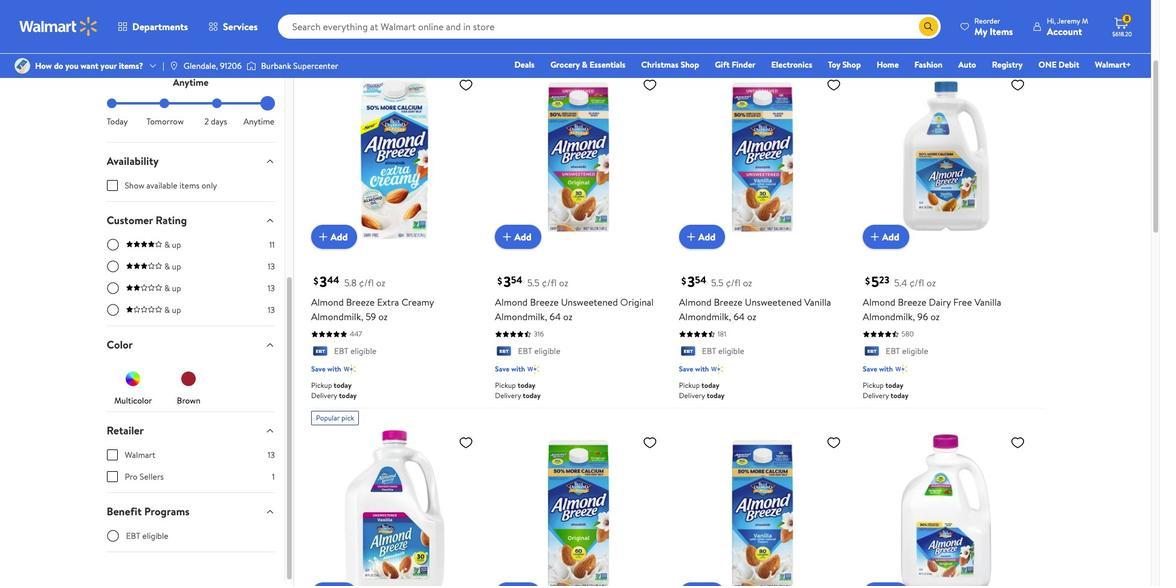 Task type: describe. For each thing, give the bounding box(es) containing it.
do
[[54, 60, 63, 72]]

add to favorites list, almond breeze vanilla almondmilk, 64 oz image
[[827, 435, 841, 450]]

(13)
[[391, 15, 405, 28]]

legal information image
[[433, 39, 442, 49]]

eligible for $ 5 23 5.4 ¢/fl oz almond breeze dairy free vanilla almondmilk, 96 oz
[[902, 345, 929, 358]]

add for $ 5 23 5.4 ¢/fl oz almond breeze dairy free vanilla almondmilk, 96 oz
[[883, 230, 900, 244]]

delivery for $ 3 54 5.5 ¢/fl oz almond breeze unsweetened original almondmilk, 64 oz
[[495, 390, 521, 401]]

delivery for $ 5 23 5.4 ¢/fl oz almond breeze dairy free vanilla almondmilk, 96 oz
[[863, 390, 889, 401]]

purchased
[[357, 38, 400, 51]]

availability button
[[97, 143, 285, 180]]

m
[[1082, 15, 1089, 26]]

shop for toy shop
[[843, 59, 861, 71]]

add to favorites list, almond breeze original almondmilk, 64 oz image
[[643, 435, 657, 450]]

christmas shop
[[642, 59, 699, 71]]

5
[[872, 272, 880, 292]]

64 for $ 3 54 5.5 ¢/fl oz almond breeze unsweetened original almondmilk, 64 oz
[[550, 310, 561, 324]]

reorder my items
[[975, 15, 1013, 38]]

breeze for $ 3 44 5.8 ¢/fl oz almond breeze extra creamy almondmilk, 59 oz
[[346, 296, 375, 309]]

availability tab
[[97, 143, 285, 180]]

color group
[[107, 363, 275, 412]]

items
[[180, 180, 200, 192]]

anytime inside how fast do you want your order? option group
[[244, 115, 275, 128]]

59
[[366, 310, 376, 324]]

vanilla inside the $ 3 54 5.5 ¢/fl oz almond breeze unsweetened vanilla almondmilk, 64 oz
[[804, 296, 831, 309]]

grocery & essentials
[[551, 59, 626, 71]]

want
[[81, 60, 99, 72]]

ebt eligible down benefit programs on the left
[[126, 530, 168, 542]]

almondmilk, for $ 3 54 5.5 ¢/fl oz almond breeze unsweetened vanilla almondmilk, 64 oz
[[679, 310, 731, 324]]

one debit
[[1039, 59, 1080, 71]]

available
[[146, 180, 178, 192]]

almond for $ 3 54 5.5 ¢/fl oz almond breeze unsweetened vanilla almondmilk, 64 oz
[[679, 296, 712, 309]]

¢/fl for $ 3 44 5.8 ¢/fl oz almond breeze extra creamy almondmilk, 59 oz
[[359, 277, 374, 290]]

almond breeze (13)
[[309, 12, 405, 28]]

ebt for $ 5 23 5.4 ¢/fl oz almond breeze dairy free vanilla almondmilk, 96 oz
[[886, 345, 900, 358]]

services button
[[198, 12, 268, 41]]

gift finder
[[715, 59, 756, 71]]

ebt eligible for $ 3 44 5.8 ¢/fl oz almond breeze extra creamy almondmilk, 59 oz
[[334, 345, 377, 358]]

ebt eligible for $ 3 54 5.5 ¢/fl oz almond breeze unsweetened vanilla almondmilk, 64 oz
[[702, 345, 745, 358]]

¢/fl for $ 3 54 5.5 ¢/fl oz almond breeze unsweetened vanilla almondmilk, 64 oz
[[726, 277, 741, 290]]

unsweetened for $ 3 54 5.5 ¢/fl oz almond breeze unsweetened vanilla almondmilk, 64 oz
[[745, 296, 802, 309]]

& for 4 out of 5 stars and up, 11 items radio
[[164, 239, 170, 251]]

rating
[[156, 213, 187, 228]]

almondmilk, for $ 3 44 5.8 ¢/fl oz almond breeze extra creamy almondmilk, 59 oz
[[311, 310, 363, 324]]

home
[[877, 59, 899, 71]]

eligible down benefit programs on the left
[[142, 530, 168, 542]]

toy
[[828, 59, 841, 71]]

debit
[[1059, 59, 1080, 71]]

5.4
[[895, 277, 908, 290]]

with for $ 5 23 5.4 ¢/fl oz almond breeze dairy free vanilla almondmilk, 96 oz
[[879, 364, 893, 374]]

sellers
[[140, 471, 164, 483]]

up for 4 out of 5 stars and up, 11 items radio
[[172, 239, 181, 251]]

pickup today delivery today for $ 3 54 5.5 ¢/fl oz almond breeze unsweetened original almondmilk, 64 oz
[[495, 380, 541, 401]]

$ 3 44 5.8 ¢/fl oz almond breeze extra creamy almondmilk, 59 oz
[[311, 272, 434, 324]]

days
[[211, 115, 227, 128]]

ebt image for $ 5 23 5.4 ¢/fl oz almond breeze dairy free vanilla almondmilk, 96 oz
[[863, 346, 881, 358]]

add to favorites list, almond breeze unsweetened original almondmilk image
[[1011, 435, 1025, 450]]

benefit programs tab
[[97, 493, 285, 530]]

$ 3 54 5.5 ¢/fl oz almond breeze unsweetened original almondmilk, 64 oz
[[495, 272, 654, 324]]

christmas
[[642, 59, 679, 71]]

search icon image
[[924, 22, 934, 31]]

save for $ 3 44 5.8 ¢/fl oz almond breeze extra creamy almondmilk, 59 oz
[[311, 364, 326, 374]]

delivery for $ 3 44 5.8 ¢/fl oz almond breeze extra creamy almondmilk, 59 oz
[[311, 390, 337, 401]]

44
[[327, 274, 339, 287]]

benefit programs button
[[97, 493, 285, 530]]

when
[[333, 38, 355, 51]]

with for $ 3 54 5.5 ¢/fl oz almond breeze unsweetened original almondmilk, 64 oz
[[511, 364, 525, 374]]

add to cart image for $ 3 44 5.8 ¢/fl oz almond breeze extra creamy almondmilk, 59 oz
[[316, 230, 331, 244]]

customer rating tab
[[97, 202, 285, 239]]

breeze for $ 5 23 5.4 ¢/fl oz almond breeze dairy free vanilla almondmilk, 96 oz
[[898, 296, 927, 309]]

54 for $ 3 54 5.5 ¢/fl oz almond breeze unsweetened vanilla almondmilk, 64 oz
[[695, 274, 707, 287]]

almond breeze dairy free vanilla almondmilk, 96 oz image
[[863, 73, 1030, 240]]

customer rating button
[[97, 202, 285, 239]]

departments button
[[108, 12, 198, 41]]

$ 5 23 5.4 ¢/fl oz almond breeze dairy free vanilla almondmilk, 96 oz
[[863, 272, 1002, 324]]

64 for $ 3 54 5.5 ¢/fl oz almond breeze unsweetened vanilla almondmilk, 64 oz
[[734, 310, 745, 324]]

2 out of 5 stars and up, 13 items radio
[[107, 282, 119, 294]]

electronics link
[[766, 58, 818, 71]]

how do you want your items?
[[35, 60, 143, 72]]

almond breeze original almondmilk, 64 oz image
[[495, 430, 662, 586]]

unsweetened for $ 3 54 5.5 ¢/fl oz almond breeze unsweetened original almondmilk, 64 oz
[[561, 296, 618, 309]]

seller
[[884, 55, 901, 65]]

brown button
[[177, 368, 201, 407]]

4 out of 5 stars and up, 11 items radio
[[107, 239, 119, 251]]

up for 3 out of 5 stars and up, 13 items radio
[[172, 261, 181, 273]]

add for $ 3 44 5.8 ¢/fl oz almond breeze extra creamy almondmilk, 59 oz
[[331, 230, 348, 244]]

best seller
[[868, 55, 901, 65]]

retailer button
[[97, 412, 285, 449]]

supercenter
[[293, 60, 339, 72]]

breeze up "price when purchased online"
[[353, 12, 388, 28]]

almond breeze unsweetened vanilla almondmilk, 64 oz image
[[679, 73, 846, 240]]

color tab
[[97, 326, 285, 363]]

electronics
[[772, 59, 813, 71]]

save for $ 3 54 5.5 ¢/fl oz almond breeze unsweetened vanilla almondmilk, 64 oz
[[679, 364, 694, 374]]

eligible for $ 3 54 5.5 ¢/fl oz almond breeze unsweetened original almondmilk, 64 oz
[[535, 345, 561, 358]]

11
[[269, 239, 275, 251]]

how fast do you want your order? option group
[[107, 99, 275, 128]]

save for $ 5 23 5.4 ¢/fl oz almond breeze dairy free vanilla almondmilk, 96 oz
[[863, 364, 878, 374]]

jeremy
[[1058, 15, 1081, 26]]

price
[[309, 38, 330, 51]]

pickup for $ 3 54 5.5 ¢/fl oz almond breeze unsweetened original almondmilk, 64 oz
[[495, 380, 516, 390]]

blue diamond almond breeze unsweetened vanilla almond milk, 96 fl oz image
[[311, 430, 478, 586]]

pickup for $ 3 54 5.5 ¢/fl oz almond breeze unsweetened vanilla almondmilk, 64 oz
[[679, 380, 700, 390]]

multicolor button
[[114, 368, 152, 407]]

with for $ 3 44 5.8 ¢/fl oz almond breeze extra creamy almondmilk, 59 oz
[[327, 364, 341, 374]]

with for $ 3 54 5.5 ¢/fl oz almond breeze unsweetened vanilla almondmilk, 64 oz
[[695, 364, 709, 374]]

add to favorites list, almond breeze extra creamy almondmilk, 59 oz image
[[459, 77, 473, 93]]

auto link
[[953, 58, 982, 71]]

$ 3 54 5.5 ¢/fl oz almond breeze unsweetened vanilla almondmilk, 64 oz
[[679, 272, 831, 324]]

essentials
[[590, 59, 626, 71]]

delivery for $ 3 54 5.5 ¢/fl oz almond breeze unsweetened vanilla almondmilk, 64 oz
[[679, 390, 705, 401]]

& for 3 out of 5 stars and up, 13 items radio
[[164, 261, 170, 273]]

price when purchased online
[[309, 38, 428, 51]]

add button for $ 5 23 5.4 ¢/fl oz almond breeze dairy free vanilla almondmilk, 96 oz
[[863, 225, 909, 249]]

breeze for $ 3 54 5.5 ¢/fl oz almond breeze unsweetened vanilla almondmilk, 64 oz
[[714, 296, 743, 309]]

eligible for $ 3 54 5.5 ¢/fl oz almond breeze unsweetened vanilla almondmilk, 64 oz
[[719, 345, 745, 358]]

5.8
[[344, 277, 357, 290]]

13 for 3 out of 5 stars and up, 13 items radio
[[268, 261, 275, 273]]

items
[[990, 24, 1013, 38]]

3 for $ 3 44 5.8 ¢/fl oz almond breeze extra creamy almondmilk, 59 oz
[[320, 272, 327, 292]]

Anytime radio
[[265, 99, 275, 108]]

toy shop link
[[823, 58, 867, 71]]

one
[[1039, 59, 1057, 71]]

customer rating
[[107, 213, 187, 228]]

pick
[[342, 413, 354, 423]]

|
[[163, 60, 164, 72]]

13 for 1 out of 5 stars and up, 13 items option
[[268, 304, 275, 316]]

$618.20
[[1113, 30, 1133, 38]]

save with for $ 5 23 5.4 ¢/fl oz almond breeze dairy free vanilla almondmilk, 96 oz
[[863, 364, 893, 374]]

registry link
[[987, 58, 1029, 71]]

dairy
[[929, 296, 951, 309]]

1 out of 5 stars and up, 13 items radio
[[107, 304, 119, 316]]

add for $ 3 54 5.5 ¢/fl oz almond breeze unsweetened vanilla almondmilk, 64 oz
[[699, 230, 716, 244]]

programs
[[144, 504, 190, 519]]

& up for 2 out of 5 stars and up, 13 items "radio"
[[164, 282, 181, 294]]

add button for $ 3 54 5.5 ¢/fl oz almond breeze unsweetened original almondmilk, 64 oz
[[495, 225, 541, 249]]

retailer
[[107, 423, 144, 438]]

none checkbox inside retailer group
[[107, 450, 118, 461]]

add button for $ 3 54 5.5 ¢/fl oz almond breeze unsweetened vanilla almondmilk, 64 oz
[[679, 225, 725, 249]]

grocery & essentials link
[[545, 58, 631, 71]]

Show available items only checkbox
[[107, 180, 118, 191]]

almondmilk, for $ 3 54 5.5 ¢/fl oz almond breeze unsweetened original almondmilk, 64 oz
[[495, 310, 547, 324]]

ebt image
[[495, 346, 513, 358]]

online
[[402, 38, 428, 51]]

ebt eligible for $ 3 54 5.5 ¢/fl oz almond breeze unsweetened original almondmilk, 64 oz
[[518, 345, 561, 358]]

christmas shop link
[[636, 58, 705, 71]]

retailer tab
[[97, 412, 285, 449]]

$ for $ 5 23 5.4 ¢/fl oz almond breeze dairy free vanilla almondmilk, 96 oz
[[866, 274, 870, 288]]



Task type: locate. For each thing, give the bounding box(es) containing it.
up for 1 out of 5 stars and up, 13 items option
[[172, 304, 181, 316]]

4 add from the left
[[883, 230, 900, 244]]

unsweetened inside the $ 3 54 5.5 ¢/fl oz almond breeze unsweetened vanilla almondmilk, 64 oz
[[745, 296, 802, 309]]

Search search field
[[278, 15, 941, 39]]

fashion link
[[909, 58, 948, 71]]

4 with from the left
[[879, 364, 893, 374]]

anytime down 'anytime' radio
[[244, 115, 275, 128]]

almond
[[309, 12, 350, 28], [311, 296, 344, 309], [495, 296, 528, 309], [679, 296, 712, 309], [863, 296, 896, 309]]

almondmilk, up 316
[[495, 310, 547, 324]]

Walmart Site-Wide search field
[[278, 15, 941, 39]]

walmart plus image down 316
[[528, 363, 540, 375]]

3 pickup from the left
[[679, 380, 700, 390]]

3 13 from the top
[[268, 304, 275, 316]]

1 horizontal spatial unsweetened
[[745, 296, 802, 309]]

walmart plus image down 447
[[344, 363, 356, 375]]

2 days
[[204, 115, 227, 128]]

reorder
[[975, 15, 1001, 26]]

eligible down 316
[[535, 345, 561, 358]]

walmart plus image for $ 3 44 5.8 ¢/fl oz almond breeze extra creamy almondmilk, 59 oz
[[344, 363, 356, 375]]

2 54 from the left
[[695, 274, 707, 287]]

auto
[[959, 59, 977, 71]]

1 horizontal spatial 5.5
[[711, 277, 724, 290]]

91206
[[220, 60, 242, 72]]

save with for $ 3 44 5.8 ¢/fl oz almond breeze extra creamy almondmilk, 59 oz
[[311, 364, 341, 374]]

¢/fl right 5.4
[[910, 277, 925, 290]]

almond inside $ 5 23 5.4 ¢/fl oz almond breeze dairy free vanilla almondmilk, 96 oz
[[863, 296, 896, 309]]

tomorrow
[[147, 115, 184, 128]]

almond breeze unsweetened original almondmilk, 64 oz image
[[495, 73, 662, 240]]

23
[[880, 274, 890, 287]]

multicolor
[[114, 395, 152, 407]]

3 add button from the left
[[679, 225, 725, 249]]

1 5.5 from the left
[[527, 277, 540, 290]]

3 almondmilk, from the left
[[679, 310, 731, 324]]

breeze up 181
[[714, 296, 743, 309]]

almond down 5
[[863, 296, 896, 309]]

2 with from the left
[[511, 364, 525, 374]]

ebt eligible down 447
[[334, 345, 377, 358]]

1 3 from the left
[[320, 272, 327, 292]]

54 for $ 3 54 5.5 ¢/fl oz almond breeze unsweetened original almondmilk, 64 oz
[[511, 274, 523, 287]]

2 walmart plus image from the left
[[528, 363, 540, 375]]

free
[[954, 296, 972, 309]]

pickup
[[311, 380, 332, 390], [495, 380, 516, 390], [679, 380, 700, 390], [863, 380, 884, 390]]

447
[[350, 329, 362, 339]]

add to cart image for $ 3 54 5.5 ¢/fl oz almond breeze unsweetened original almondmilk, 64 oz
[[500, 230, 515, 244]]

save for $ 3 54 5.5 ¢/fl oz almond breeze unsweetened original almondmilk, 64 oz
[[495, 364, 510, 374]]

almond up the price
[[309, 12, 350, 28]]

& up
[[164, 239, 181, 251], [164, 261, 181, 273], [164, 282, 181, 294], [164, 304, 181, 316]]

None range field
[[107, 102, 275, 105]]

fashion
[[915, 59, 943, 71]]

1 ebt image from the left
[[311, 346, 329, 358]]

5.5 for $ 3 54 5.5 ¢/fl oz almond breeze unsweetened vanilla almondmilk, 64 oz
[[711, 277, 724, 290]]

¢/fl
[[359, 277, 374, 290], [542, 277, 557, 290], [726, 277, 741, 290], [910, 277, 925, 290]]

eligible down 181
[[719, 345, 745, 358]]

pickup today delivery today down walmart plus icon
[[679, 380, 725, 401]]

almond inside the $ 3 54 5.5 ¢/fl oz almond breeze unsweetened vanilla almondmilk, 64 oz
[[679, 296, 712, 309]]

580
[[902, 329, 914, 339]]

 image right |
[[169, 61, 179, 71]]

¢/fl for $ 3 54 5.5 ¢/fl oz almond breeze unsweetened original almondmilk, 64 oz
[[542, 277, 557, 290]]

2 up from the top
[[172, 261, 181, 273]]

add to favorites list, almond breeze unsweetened vanilla almondmilk, 64 oz image
[[827, 77, 841, 93]]

3 ebt image from the left
[[863, 346, 881, 358]]

vanilla inside $ 5 23 5.4 ¢/fl oz almond breeze dairy free vanilla almondmilk, 96 oz
[[975, 296, 1002, 309]]

shop right the toy
[[843, 59, 861, 71]]

unsweetened inside $ 3 54 5.5 ¢/fl oz almond breeze unsweetened original almondmilk, 64 oz
[[561, 296, 618, 309]]

1 horizontal spatial ebt image
[[679, 346, 697, 358]]

2
[[204, 115, 209, 128]]

3 & up from the top
[[164, 282, 181, 294]]

add for $ 3 54 5.5 ¢/fl oz almond breeze unsweetened original almondmilk, 64 oz
[[515, 230, 532, 244]]

3 $ from the left
[[682, 274, 686, 288]]

4 pickup today delivery today from the left
[[863, 380, 909, 401]]

2 save from the left
[[495, 364, 510, 374]]

0 horizontal spatial vanilla
[[804, 296, 831, 309]]

0 horizontal spatial 54
[[511, 274, 523, 287]]

316
[[534, 329, 544, 339]]

1 add to cart image from the left
[[316, 230, 331, 244]]

1 horizontal spatial  image
[[169, 61, 179, 71]]

walmart image
[[19, 17, 98, 36]]

almondmilk, inside $ 5 23 5.4 ¢/fl oz almond breeze dairy free vanilla almondmilk, 96 oz
[[863, 310, 915, 324]]

 image left how
[[15, 58, 30, 74]]

Tomorrow radio
[[160, 99, 169, 108]]

3 save from the left
[[679, 364, 694, 374]]

pickup today delivery today for $ 3 44 5.8 ¢/fl oz almond breeze extra creamy almondmilk, 59 oz
[[311, 380, 357, 401]]

almond breeze unsweetened original almondmilk image
[[863, 430, 1030, 586]]

almondmilk, up '580'
[[863, 310, 915, 324]]

1 horizontal spatial vanilla
[[975, 296, 1002, 309]]

add to favorites list, almond breeze unsweetened original almondmilk, 64 oz image
[[643, 77, 657, 93]]

None checkbox
[[107, 450, 118, 461]]

64 inside the $ 3 54 5.5 ¢/fl oz almond breeze unsweetened vanilla almondmilk, 64 oz
[[734, 310, 745, 324]]

1 & up from the top
[[164, 239, 181, 251]]

save with for $ 3 54 5.5 ¢/fl oz almond breeze unsweetened original almondmilk, 64 oz
[[495, 364, 525, 374]]

4 & up from the top
[[164, 304, 181, 316]]

eligible for $ 3 44 5.8 ¢/fl oz almond breeze extra creamy almondmilk, 59 oz
[[351, 345, 377, 358]]

almondmilk, up 447
[[311, 310, 363, 324]]

181
[[718, 329, 727, 339]]

3 inside $ 3 54 5.5 ¢/fl oz almond breeze unsweetened original almondmilk, 64 oz
[[504, 272, 511, 292]]

2 13 from the top
[[268, 282, 275, 294]]

only
[[202, 180, 217, 192]]

3 pickup today delivery today from the left
[[679, 380, 725, 401]]

3 3 from the left
[[688, 272, 695, 292]]

benefit programs
[[107, 504, 190, 519]]

pickup for $ 3 44 5.8 ¢/fl oz almond breeze extra creamy almondmilk, 59 oz
[[311, 380, 332, 390]]

add to cart image
[[684, 230, 699, 244]]

almondmilk, inside the $ 3 54 5.5 ¢/fl oz almond breeze unsweetened vanilla almondmilk, 64 oz
[[679, 310, 731, 324]]

1 13 from the top
[[268, 261, 275, 273]]

1 up from the top
[[172, 239, 181, 251]]

almondmilk, up 181
[[679, 310, 731, 324]]

3 add to cart image from the left
[[868, 230, 883, 244]]

2 ebt image from the left
[[679, 346, 697, 358]]

¢/fl right 5.8
[[359, 277, 374, 290]]

breeze up 59
[[346, 296, 375, 309]]

2 add to cart image from the left
[[500, 230, 515, 244]]

¢/fl inside $ 3 44 5.8 ¢/fl oz almond breeze extra creamy almondmilk, 59 oz
[[359, 277, 374, 290]]

$ for $ 3 54 5.5 ¢/fl oz almond breeze unsweetened original almondmilk, 64 oz
[[498, 274, 502, 288]]

0 horizontal spatial walmart plus image
[[344, 363, 356, 375]]

3 with from the left
[[695, 364, 709, 374]]

13 for checkbox inside the retailer group
[[268, 449, 275, 461]]

1 save with from the left
[[311, 364, 341, 374]]

pickup today delivery today down '580'
[[863, 380, 909, 401]]

3 add from the left
[[699, 230, 716, 244]]

ebt eligible down '580'
[[886, 345, 929, 358]]

 image for glendale, 91206
[[169, 61, 179, 71]]

2 pickup from the left
[[495, 380, 516, 390]]

benefit
[[107, 504, 142, 519]]

$ inside $ 5 23 5.4 ¢/fl oz almond breeze dairy free vanilla almondmilk, 96 oz
[[866, 274, 870, 288]]

items?
[[119, 60, 143, 72]]

0 horizontal spatial  image
[[15, 58, 30, 74]]

2 $ from the left
[[498, 274, 502, 288]]

2 save with from the left
[[495, 364, 525, 374]]

3 walmart plus image from the left
[[896, 363, 908, 375]]

ebt image for $ 3 44 5.8 ¢/fl oz almond breeze extra creamy almondmilk, 59 oz
[[311, 346, 329, 358]]

ebt image for $ 3 54 5.5 ¢/fl oz almond breeze unsweetened vanilla almondmilk, 64 oz
[[679, 346, 697, 358]]

you
[[65, 60, 79, 72]]

availability
[[107, 154, 159, 169]]

almond breeze vanilla almondmilk, 64 oz image
[[679, 430, 846, 586]]

3 for $ 3 54 5.5 ¢/fl oz almond breeze unsweetened original almondmilk, 64 oz
[[504, 272, 511, 292]]

popular
[[316, 413, 340, 423]]

2 horizontal spatial walmart plus image
[[896, 363, 908, 375]]

2 64 from the left
[[734, 310, 745, 324]]

add to cart image for $ 5 23 5.4 ¢/fl oz almond breeze dairy free vanilla almondmilk, 96 oz
[[868, 230, 883, 244]]

color button
[[97, 326, 285, 363]]

almond inside $ 3 44 5.8 ¢/fl oz almond breeze extra creamy almondmilk, 59 oz
[[311, 296, 344, 309]]

0 horizontal spatial anytime
[[173, 76, 209, 89]]

save with for $ 3 54 5.5 ¢/fl oz almond breeze unsweetened vanilla almondmilk, 64 oz
[[679, 364, 709, 374]]

shop right christmas
[[681, 59, 699, 71]]

96
[[918, 310, 928, 324]]

1 horizontal spatial shop
[[843, 59, 861, 71]]

& inside the grocery & essentials link
[[582, 59, 588, 71]]

13
[[268, 261, 275, 273], [268, 282, 275, 294], [268, 304, 275, 316], [268, 449, 275, 461]]

0 horizontal spatial shop
[[681, 59, 699, 71]]

1 walmart plus image from the left
[[344, 363, 356, 375]]

2 delivery from the left
[[495, 390, 521, 401]]

0 vertical spatial anytime
[[173, 76, 209, 89]]

hi, jeremy m account
[[1047, 15, 1089, 38]]

4 ¢/fl from the left
[[910, 277, 925, 290]]

¢/fl inside the $ 3 54 5.5 ¢/fl oz almond breeze unsweetened vanilla almondmilk, 64 oz
[[726, 277, 741, 290]]

4 almondmilk, from the left
[[863, 310, 915, 324]]

ebt for $ 3 44 5.8 ¢/fl oz almond breeze extra creamy almondmilk, 59 oz
[[334, 345, 349, 358]]

services
[[223, 20, 258, 33]]

shop
[[681, 59, 699, 71], [843, 59, 861, 71]]

deals link
[[509, 58, 540, 71]]

2 pickup today delivery today from the left
[[495, 380, 541, 401]]

0 horizontal spatial ebt image
[[311, 346, 329, 358]]

retailer group
[[107, 449, 275, 493]]

eligible down 447
[[351, 345, 377, 358]]

1 almondmilk, from the left
[[311, 310, 363, 324]]

walmart plus image
[[344, 363, 356, 375], [528, 363, 540, 375], [896, 363, 908, 375]]

1 delivery from the left
[[311, 390, 337, 401]]

none checkbox inside retailer group
[[107, 471, 118, 482]]

save
[[311, 364, 326, 374], [495, 364, 510, 374], [679, 364, 694, 374], [863, 364, 878, 374]]

¢/fl inside $ 5 23 5.4 ¢/fl oz almond breeze dairy free vanilla almondmilk, 96 oz
[[910, 277, 925, 290]]

0 horizontal spatial 5.5
[[527, 277, 540, 290]]

almond down the 44
[[311, 296, 344, 309]]

2 shop from the left
[[843, 59, 861, 71]]

almond for $ 3 54 5.5 ¢/fl oz almond breeze unsweetened original almondmilk, 64 oz
[[495, 296, 528, 309]]

3 inside $ 3 44 5.8 ¢/fl oz almond breeze extra creamy almondmilk, 59 oz
[[320, 272, 327, 292]]

2 ¢/fl from the left
[[542, 277, 557, 290]]

almondmilk, inside $ 3 44 5.8 ¢/fl oz almond breeze extra creamy almondmilk, 59 oz
[[311, 310, 363, 324]]

breeze inside $ 5 23 5.4 ¢/fl oz almond breeze dairy free vanilla almondmilk, 96 oz
[[898, 296, 927, 309]]

color
[[107, 337, 133, 352]]

0 horizontal spatial unsweetened
[[561, 296, 618, 309]]

pickup today delivery today for $ 3 54 5.5 ¢/fl oz almond breeze unsweetened vanilla almondmilk, 64 oz
[[679, 380, 725, 401]]

2 add from the left
[[515, 230, 532, 244]]

2 horizontal spatial add to cart image
[[868, 230, 883, 244]]

best
[[868, 55, 882, 65]]

account
[[1047, 24, 1083, 38]]

1 64 from the left
[[550, 310, 561, 324]]

$ for $ 3 54 5.5 ¢/fl oz almond breeze unsweetened vanilla almondmilk, 64 oz
[[682, 274, 686, 288]]

original
[[621, 296, 654, 309]]

add to cart image
[[316, 230, 331, 244], [500, 230, 515, 244], [868, 230, 883, 244]]

ebt for $ 3 54 5.5 ¢/fl oz almond breeze unsweetened vanilla almondmilk, 64 oz
[[702, 345, 716, 358]]

4 up from the top
[[172, 304, 181, 316]]

5.5 inside the $ 3 54 5.5 ¢/fl oz almond breeze unsweetened vanilla almondmilk, 64 oz
[[711, 277, 724, 290]]

1 horizontal spatial 64
[[734, 310, 745, 324]]

54 inside $ 3 54 5.5 ¢/fl oz almond breeze unsweetened original almondmilk, 64 oz
[[511, 274, 523, 287]]

5.5 for $ 3 54 5.5 ¢/fl oz almond breeze unsweetened original almondmilk, 64 oz
[[527, 277, 540, 290]]

¢/fl inside $ 3 54 5.5 ¢/fl oz almond breeze unsweetened original almondmilk, 64 oz
[[542, 277, 557, 290]]

2 almondmilk, from the left
[[495, 310, 547, 324]]

pickup today delivery today for $ 5 23 5.4 ¢/fl oz almond breeze dairy free vanilla almondmilk, 96 oz
[[863, 380, 909, 401]]

64 inside $ 3 54 5.5 ¢/fl oz almond breeze unsweetened original almondmilk, 64 oz
[[550, 310, 561, 324]]

popular pick
[[316, 413, 354, 423]]

pickup for $ 5 23 5.4 ¢/fl oz almond breeze dairy free vanilla almondmilk, 96 oz
[[863, 380, 884, 390]]

¢/fl for $ 5 23 5.4 ¢/fl oz almond breeze dairy free vanilla almondmilk, 96 oz
[[910, 277, 925, 290]]

0 horizontal spatial add to cart image
[[316, 230, 331, 244]]

pickup today delivery today down ebt icon
[[495, 380, 541, 401]]

up for 2 out of 5 stars and up, 13 items "radio"
[[172, 282, 181, 294]]

2 & up from the top
[[164, 261, 181, 273]]

3 inside the $ 3 54 5.5 ¢/fl oz almond breeze unsweetened vanilla almondmilk, 64 oz
[[688, 272, 695, 292]]

ebt eligible down 181
[[702, 345, 745, 358]]

1 vertical spatial anytime
[[244, 115, 275, 128]]

grocery
[[551, 59, 580, 71]]

54
[[511, 274, 523, 287], [695, 274, 707, 287]]

EBT eligible radio
[[107, 530, 119, 542]]

pickup today delivery today
[[311, 380, 357, 401], [495, 380, 541, 401], [679, 380, 725, 401], [863, 380, 909, 401]]

walmart+
[[1095, 59, 1131, 71]]

ebt eligible down 316
[[518, 345, 561, 358]]

add to favorites list, almond breeze dairy free vanilla almondmilk, 96 oz image
[[1011, 77, 1025, 93]]

1 pickup from the left
[[311, 380, 332, 390]]

3 out of 5 stars and up, 13 items radio
[[107, 261, 119, 273]]

 image
[[247, 60, 256, 72]]

$
[[314, 274, 318, 288], [498, 274, 502, 288], [682, 274, 686, 288], [866, 274, 870, 288]]

hi,
[[1047, 15, 1056, 26]]

ebt image
[[311, 346, 329, 358], [679, 346, 697, 358], [863, 346, 881, 358]]

4 save from the left
[[863, 364, 878, 374]]

1 horizontal spatial anytime
[[244, 115, 275, 128]]

breeze up the 96
[[898, 296, 927, 309]]

with
[[327, 364, 341, 374], [511, 364, 525, 374], [695, 364, 709, 374], [879, 364, 893, 374]]

1 with from the left
[[327, 364, 341, 374]]

breeze inside $ 3 44 5.8 ¢/fl oz almond breeze extra creamy almondmilk, 59 oz
[[346, 296, 375, 309]]

3 for $ 3 54 5.5 ¢/fl oz almond breeze unsweetened vanilla almondmilk, 64 oz
[[688, 272, 695, 292]]

54 inside the $ 3 54 5.5 ¢/fl oz almond breeze unsweetened vanilla almondmilk, 64 oz
[[695, 274, 707, 287]]

4 delivery from the left
[[863, 390, 889, 401]]

customer rating option group
[[107, 239, 275, 326]]

5.5 inside $ 3 54 5.5 ¢/fl oz almond breeze unsweetened original almondmilk, 64 oz
[[527, 277, 540, 290]]

shop for christmas shop
[[681, 59, 699, 71]]

1 pickup today delivery today from the left
[[311, 380, 357, 401]]

3 save with from the left
[[679, 364, 709, 374]]

breeze inside the $ 3 54 5.5 ¢/fl oz almond breeze unsweetened vanilla almondmilk, 64 oz
[[714, 296, 743, 309]]

glendale,
[[184, 60, 218, 72]]

add to favorites list, blue diamond almond breeze unsweetened vanilla almond milk, 96 fl oz image
[[459, 435, 473, 450]]

& for 2 out of 5 stars and up, 13 items "radio"
[[164, 282, 170, 294]]

one debit link
[[1033, 58, 1085, 71]]

2 horizontal spatial ebt image
[[863, 346, 881, 358]]

almond for $ 5 23 5.4 ¢/fl oz almond breeze dairy free vanilla almondmilk, 96 oz
[[863, 296, 896, 309]]

1 $ from the left
[[314, 274, 318, 288]]

2 3 from the left
[[504, 272, 511, 292]]

1
[[272, 471, 275, 483]]

$ inside $ 3 44 5.8 ¢/fl oz almond breeze extra creamy almondmilk, 59 oz
[[314, 274, 318, 288]]

show available items only
[[125, 180, 217, 192]]

show
[[125, 180, 144, 192]]

deals
[[515, 59, 535, 71]]

almond for $ 3 44 5.8 ¢/fl oz almond breeze extra creamy almondmilk, 59 oz
[[311, 296, 344, 309]]

ebt eligible for $ 5 23 5.4 ¢/fl oz almond breeze dairy free vanilla almondmilk, 96 oz
[[886, 345, 929, 358]]

glendale, 91206
[[184, 60, 242, 72]]

walmart plus image for $ 5 23 5.4 ¢/fl oz almond breeze dairy free vanilla almondmilk, 96 oz
[[896, 363, 908, 375]]

1 save from the left
[[311, 364, 326, 374]]

ebt for $ 3 54 5.5 ¢/fl oz almond breeze unsweetened original almondmilk, 64 oz
[[518, 345, 532, 358]]

1 horizontal spatial 3
[[504, 272, 511, 292]]

2 horizontal spatial 3
[[688, 272, 695, 292]]

3 delivery from the left
[[679, 390, 705, 401]]

your
[[101, 60, 117, 72]]

None checkbox
[[107, 471, 118, 482]]

how
[[35, 60, 52, 72]]

2 add button from the left
[[495, 225, 541, 249]]

1 horizontal spatial walmart plus image
[[528, 363, 540, 375]]

walmart
[[125, 449, 156, 461]]

almond up ebt icon
[[495, 296, 528, 309]]

 image
[[15, 58, 30, 74], [169, 61, 179, 71]]

¢/fl up 316
[[542, 277, 557, 290]]

1 add from the left
[[331, 230, 348, 244]]

1 horizontal spatial 54
[[695, 274, 707, 287]]

toy shop
[[828, 59, 861, 71]]

almondmilk, inside $ 3 54 5.5 ¢/fl oz almond breeze unsweetened original almondmilk, 64 oz
[[495, 310, 547, 324]]

1 shop from the left
[[681, 59, 699, 71]]

almond right original
[[679, 296, 712, 309]]

1 unsweetened from the left
[[561, 296, 618, 309]]

None radio
[[212, 99, 222, 108]]

pro
[[125, 471, 138, 483]]

4 $ from the left
[[866, 274, 870, 288]]

2 unsweetened from the left
[[745, 296, 802, 309]]

almond breeze extra creamy almondmilk, 59 oz image
[[311, 73, 478, 240]]

customer
[[107, 213, 153, 228]]

today
[[107, 115, 128, 128]]

4 pickup from the left
[[863, 380, 884, 390]]

add
[[331, 230, 348, 244], [515, 230, 532, 244], [699, 230, 716, 244], [883, 230, 900, 244]]

2 5.5 from the left
[[711, 277, 724, 290]]

breeze inside $ 3 54 5.5 ¢/fl oz almond breeze unsweetened original almondmilk, 64 oz
[[530, 296, 559, 309]]

& up for 4 out of 5 stars and up, 11 items radio
[[164, 239, 181, 251]]

5.5 up 181
[[711, 277, 724, 290]]

¢/fl up 181
[[726, 277, 741, 290]]

$ for $ 3 44 5.8 ¢/fl oz almond breeze extra creamy almondmilk, 59 oz
[[314, 274, 318, 288]]

13 for 2 out of 5 stars and up, 13 items "radio"
[[268, 282, 275, 294]]

Today radio
[[107, 99, 116, 108]]

& up for 1 out of 5 stars and up, 13 items option
[[164, 304, 181, 316]]

1 vanilla from the left
[[804, 296, 831, 309]]

almond inside $ 3 54 5.5 ¢/fl oz almond breeze unsweetened original almondmilk, 64 oz
[[495, 296, 528, 309]]

 image for how do you want your items?
[[15, 58, 30, 74]]

home link
[[872, 58, 905, 71]]

64
[[550, 310, 561, 324], [734, 310, 745, 324]]

breeze up 316
[[530, 296, 559, 309]]

creamy
[[402, 296, 434, 309]]

walmart plus image
[[712, 363, 724, 375]]

& up for 3 out of 5 stars and up, 13 items radio
[[164, 261, 181, 273]]

$ inside $ 3 54 5.5 ¢/fl oz almond breeze unsweetened original almondmilk, 64 oz
[[498, 274, 502, 288]]

2 vanilla from the left
[[975, 296, 1002, 309]]

1 ¢/fl from the left
[[359, 277, 374, 290]]

0 horizontal spatial 64
[[550, 310, 561, 324]]

4 13 from the top
[[268, 449, 275, 461]]

gift
[[715, 59, 730, 71]]

registry
[[992, 59, 1023, 71]]

add button for $ 3 44 5.8 ¢/fl oz almond breeze extra creamy almondmilk, 59 oz
[[311, 225, 358, 249]]

$ inside the $ 3 54 5.5 ¢/fl oz almond breeze unsweetened vanilla almondmilk, 64 oz
[[682, 274, 686, 288]]

departments
[[132, 20, 188, 33]]

walmart plus image for $ 3 54 5.5 ¢/fl oz almond breeze unsweetened original almondmilk, 64 oz
[[528, 363, 540, 375]]

eligible
[[351, 345, 377, 358], [535, 345, 561, 358], [719, 345, 745, 358], [902, 345, 929, 358], [142, 530, 168, 542]]

pickup today delivery today up popular pick
[[311, 380, 357, 401]]

eligible down '580'
[[902, 345, 929, 358]]

4 add button from the left
[[863, 225, 909, 249]]

walmart plus image down '580'
[[896, 363, 908, 375]]

1 add button from the left
[[311, 225, 358, 249]]

4 save with from the left
[[863, 364, 893, 374]]

breeze
[[353, 12, 388, 28], [346, 296, 375, 309], [530, 296, 559, 309], [714, 296, 743, 309], [898, 296, 927, 309]]

3 ¢/fl from the left
[[726, 277, 741, 290]]

8 $618.20
[[1113, 13, 1133, 38]]

& for 1 out of 5 stars and up, 13 items option
[[164, 304, 170, 316]]

finder
[[732, 59, 756, 71]]

delivery
[[311, 390, 337, 401], [495, 390, 521, 401], [679, 390, 705, 401], [863, 390, 889, 401]]

extra
[[377, 296, 399, 309]]

1 54 from the left
[[511, 274, 523, 287]]

breeze for $ 3 54 5.5 ¢/fl oz almond breeze unsweetened original almondmilk, 64 oz
[[530, 296, 559, 309]]

anytime down glendale,
[[173, 76, 209, 89]]

0 horizontal spatial 3
[[320, 272, 327, 292]]

1 horizontal spatial add to cart image
[[500, 230, 515, 244]]

13 inside retailer group
[[268, 449, 275, 461]]

ebt eligible
[[334, 345, 377, 358], [518, 345, 561, 358], [702, 345, 745, 358], [886, 345, 929, 358], [126, 530, 168, 542]]

5.5 up 316
[[527, 277, 540, 290]]

3 up from the top
[[172, 282, 181, 294]]



Task type: vqa. For each thing, say whether or not it's contained in the screenshot.
lb
no



